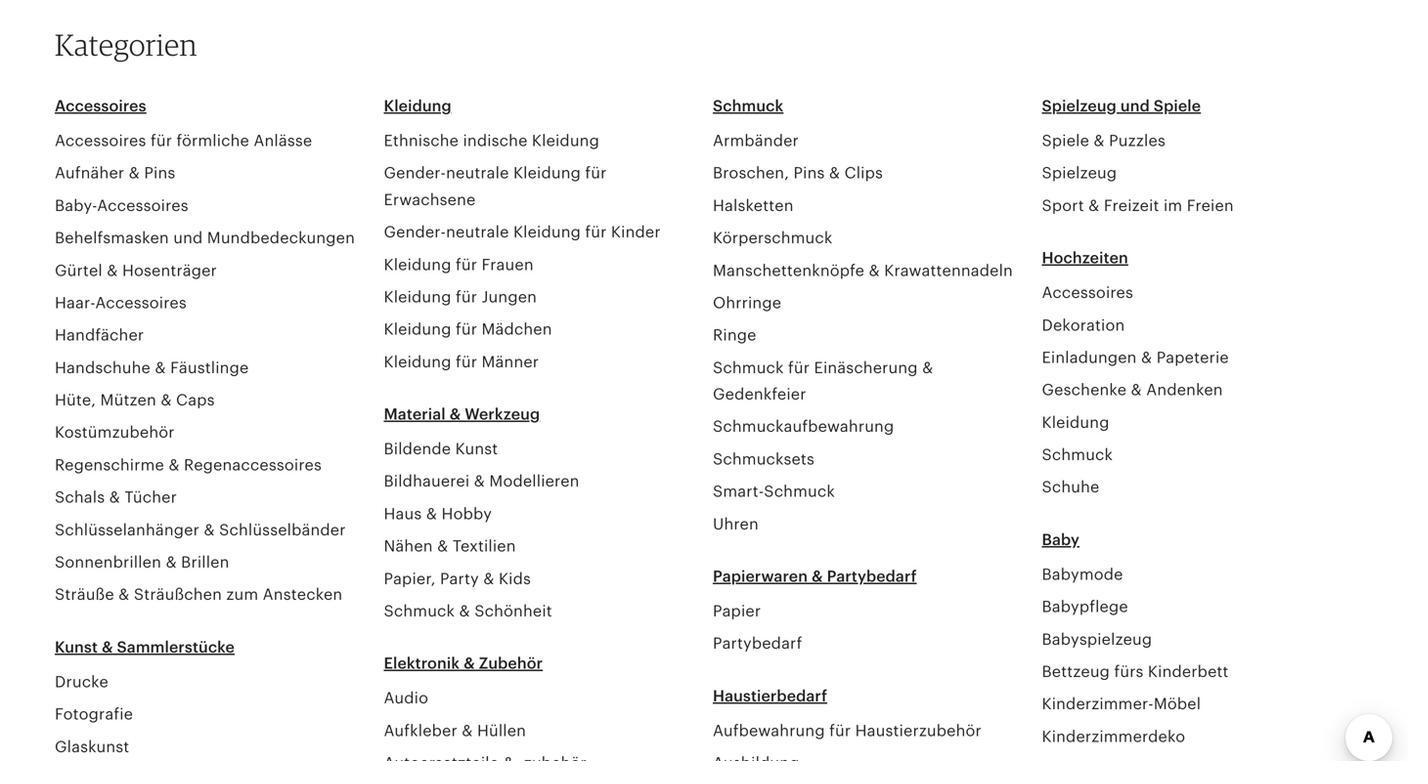 Task type: vqa. For each thing, say whether or not it's contained in the screenshot.
für in the Schmuck für Einäscherung & Gedenkfeier
yes



Task type: describe. For each thing, give the bounding box(es) containing it.
gender-neutrale kleidung für erwachsene link
[[384, 164, 607, 209]]

sonnenbrillen & brillen link
[[55, 554, 229, 572]]

kleidung für jungen link
[[384, 288, 537, 306]]

kinderzimmer-möbel link
[[1042, 696, 1201, 714]]

0 vertical spatial spiele
[[1154, 97, 1201, 115]]

schals
[[55, 489, 105, 507]]

papeterie
[[1157, 349, 1229, 367]]

caps
[[176, 392, 215, 409]]

& inside schmuck für einäscherung & gedenkfeier
[[922, 359, 933, 377]]

handschuhe & fäustlinge
[[55, 359, 249, 377]]

kleidung up material
[[384, 353, 451, 371]]

& for regenschirme & regenaccessoires
[[168, 457, 180, 474]]

schmuck für einäscherung & gedenkfeier
[[713, 359, 933, 403]]

neutrale for gender-neutrale kleidung für kinder
[[446, 224, 509, 241]]

für for kleidung für männer
[[456, 353, 477, 371]]

gedenkfeier
[[713, 386, 806, 403]]

für for kleidung für mädchen
[[456, 321, 477, 338]]

regenschirme
[[55, 457, 164, 474]]

& for schlüsselanhänger & schlüsselbänder
[[204, 522, 215, 539]]

accessoires down aufnäher & pins link
[[97, 197, 189, 215]]

spiele & puzzles
[[1042, 132, 1166, 150]]

schals & tücher link
[[55, 489, 177, 507]]

behelfsmasken und mundbedeckungen
[[55, 229, 355, 247]]

haar-accessoires link
[[55, 294, 187, 312]]

sträußchen
[[134, 586, 222, 604]]

haus
[[384, 505, 422, 523]]

& for papierwaren & partybedarf
[[812, 568, 823, 586]]

& for manschettenknöpfe & krawattennadeln
[[869, 262, 880, 279]]

baby link
[[1042, 531, 1080, 549]]

sport & freizeit im freien
[[1042, 197, 1234, 215]]

schmuck down schmucksets link
[[764, 483, 835, 501]]

für for schmuck für einäscherung & gedenkfeier
[[788, 359, 810, 377]]

indische
[[463, 132, 528, 150]]

mädchen
[[482, 321, 552, 338]]

baby
[[1042, 531, 1080, 549]]

schals & tücher
[[55, 489, 177, 507]]

aufnäher
[[55, 164, 124, 182]]

haar-accessoires
[[55, 294, 187, 312]]

mundbedeckungen
[[207, 229, 355, 247]]

fäustlinge
[[170, 359, 249, 377]]

kleidung up frauen
[[513, 224, 581, 241]]

papier,
[[384, 570, 436, 588]]

kunst & sammlerstücke
[[55, 639, 235, 657]]

papier, party & kids link
[[384, 570, 531, 588]]

& for nähen & textilien
[[437, 538, 448, 556]]

papierwaren & partybedarf link
[[713, 568, 917, 586]]

für for accessoires für förmliche anlässe
[[151, 132, 172, 150]]

krawattennadeln
[[884, 262, 1013, 279]]

einladungen & papeterie link
[[1042, 349, 1229, 367]]

körperschmuck
[[713, 229, 833, 247]]

& for sport & freizeit im freien
[[1089, 197, 1100, 215]]

ringe
[[713, 327, 756, 344]]

männer
[[482, 353, 539, 371]]

kleidung right 'indische'
[[532, 132, 599, 150]]

hüte,
[[55, 392, 96, 409]]

babymode link
[[1042, 566, 1123, 584]]

frauen
[[482, 256, 534, 274]]

spielzeug for the spielzeug "link"
[[1042, 164, 1117, 182]]

ohrringe link
[[713, 294, 781, 312]]

schmucksets link
[[713, 451, 815, 468]]

brillen
[[181, 554, 229, 572]]

armbänder
[[713, 132, 799, 150]]

& for sonnenbrillen & brillen
[[166, 554, 177, 572]]

baby-accessoires link
[[55, 197, 189, 215]]

möbel
[[1154, 696, 1201, 714]]

kleidung für mädchen
[[384, 321, 552, 338]]

gürtel & hosenträger link
[[55, 262, 217, 279]]

1 vertical spatial spiele
[[1042, 132, 1089, 150]]

aufbewahrung
[[713, 723, 825, 740]]

einladungen
[[1042, 349, 1137, 367]]

gürtel
[[55, 262, 103, 279]]

aufkleber & hüllen link
[[384, 723, 526, 740]]

hüte, mützen & caps
[[55, 392, 215, 409]]

kleidung up ethnische
[[384, 97, 452, 115]]

papier link
[[713, 603, 761, 620]]

fotografie link
[[55, 706, 133, 724]]

bildende
[[384, 441, 451, 458]]

erwachsene
[[384, 191, 476, 209]]

babypflege link
[[1042, 599, 1128, 616]]

schmuck inside schmuck für einäscherung & gedenkfeier
[[713, 359, 784, 377]]

hals­ketten link
[[713, 197, 794, 215]]

kinderzimmerdeko link
[[1042, 728, 1185, 746]]

und for spiele
[[1121, 97, 1150, 115]]

2 pins from the left
[[794, 164, 825, 182]]

anstecken
[[263, 586, 343, 604]]

andenken
[[1146, 382, 1223, 399]]

& for schmuck & schönheit
[[459, 603, 470, 620]]

kleidung für mädchen link
[[384, 321, 552, 338]]

und for mundbedeckungen
[[173, 229, 203, 247]]

1 vertical spatial kleidung link
[[1042, 414, 1109, 432]]

bildende kunst link
[[384, 441, 498, 458]]

uhren
[[713, 516, 759, 533]]

kinderzimmerdeko
[[1042, 728, 1185, 746]]

schmucksets
[[713, 451, 815, 468]]

sonnenbrillen & brillen
[[55, 554, 229, 572]]

sträuße & sträußchen zum anstecken link
[[55, 586, 343, 604]]

kleidung für männer link
[[384, 353, 539, 371]]

accessoires for top 'accessoires' link
[[55, 97, 146, 115]]

zum
[[226, 586, 258, 604]]

neutrale for gender-neutrale kleidung für erwachsene
[[446, 164, 509, 182]]

manschettenknöpfe & krawattennadeln link
[[713, 262, 1013, 279]]

& for einladungen & papeterie
[[1141, 349, 1152, 367]]

schlüsselanhänger
[[55, 522, 199, 539]]

schmuckaufbewahrung link
[[713, 418, 894, 436]]

audio link
[[384, 690, 428, 708]]

hals­ketten
[[713, 197, 794, 215]]

bettzeug fürs kinderbett link
[[1042, 664, 1229, 681]]

für for kleidung für frauen
[[456, 256, 477, 274]]

& left clips
[[829, 164, 840, 182]]

schlüsselanhänger & schlüsselbänder
[[55, 522, 346, 539]]

kleidung inside gender-neutrale kleidung für erwachsene
[[513, 164, 581, 182]]

glaskunst link
[[55, 739, 129, 756]]

glaskunst
[[55, 739, 129, 756]]



Task type: locate. For each thing, give the bounding box(es) containing it.
handfächer
[[55, 327, 144, 344]]

1 horizontal spatial accessoires link
[[1042, 284, 1133, 302]]

1 gender- from the top
[[384, 164, 446, 182]]

behelfsmasken und mundbedeckungen link
[[55, 229, 355, 247]]

&
[[1094, 132, 1105, 150], [129, 164, 140, 182], [829, 164, 840, 182], [1089, 197, 1100, 215], [107, 262, 118, 279], [869, 262, 880, 279], [1141, 349, 1152, 367], [155, 359, 166, 377], [922, 359, 933, 377], [1131, 382, 1142, 399], [161, 392, 172, 409], [450, 406, 461, 423], [168, 457, 180, 474], [474, 473, 485, 491], [109, 489, 120, 507], [426, 505, 437, 523], [204, 522, 215, 539], [437, 538, 448, 556], [166, 554, 177, 572], [812, 568, 823, 586], [483, 570, 494, 588], [118, 586, 130, 604], [459, 603, 470, 620], [102, 639, 113, 657], [464, 655, 475, 673], [462, 723, 473, 740]]

kleidung
[[384, 97, 452, 115], [532, 132, 599, 150], [513, 164, 581, 182], [513, 224, 581, 241], [384, 256, 451, 274], [384, 288, 451, 306], [384, 321, 451, 338], [384, 353, 451, 371], [1042, 414, 1109, 432]]

& up "sträußchen"
[[166, 554, 177, 572]]

1 horizontal spatial schmuck link
[[1042, 446, 1113, 464]]

1 vertical spatial schmuck link
[[1042, 446, 1113, 464]]

und up hosenträger
[[173, 229, 203, 247]]

& up brillen at the left of the page
[[204, 522, 215, 539]]

anlässe
[[254, 132, 312, 150]]

kleidung für männer
[[384, 353, 539, 371]]

audio
[[384, 690, 428, 708]]

spielzeug for spielzeug und spiele
[[1042, 97, 1117, 115]]

accessoires up dekoration link
[[1042, 284, 1133, 302]]

papierwaren & partybedarf
[[713, 568, 917, 586]]

nähen & textilien
[[384, 538, 516, 556]]

neutrale inside gender-neutrale kleidung für erwachsene
[[446, 164, 509, 182]]

0 horizontal spatial kunst
[[55, 639, 98, 657]]

& down the regenschirme
[[109, 489, 120, 507]]

& up hüte, mützen & caps
[[155, 359, 166, 377]]

1 horizontal spatial und
[[1121, 97, 1150, 115]]

kleidung down 'indische'
[[513, 164, 581, 182]]

0 horizontal spatial schmuck link
[[713, 97, 784, 115]]

regenschirme & regenaccessoires
[[55, 457, 322, 474]]

0 vertical spatial neutrale
[[446, 164, 509, 182]]

& for elektronik & zubehör
[[464, 655, 475, 673]]

schuhe
[[1042, 479, 1100, 497]]

schmuck link up 'armbänder' at the right top
[[713, 97, 784, 115]]

accessoires
[[55, 97, 146, 115], [55, 132, 146, 150], [97, 197, 189, 215], [1042, 284, 1133, 302], [95, 294, 187, 312]]

1 vertical spatial spielzeug
[[1042, 164, 1117, 182]]

körperschmuck link
[[713, 229, 833, 247]]

bildende kunst
[[384, 441, 498, 458]]

sträuße & sträußchen zum anstecken
[[55, 586, 343, 604]]

pins down "accessoires für förmliche anlässe" link
[[144, 164, 175, 182]]

& for kunst & sammlerstücke
[[102, 639, 113, 657]]

0 vertical spatial gender-
[[384, 164, 446, 182]]

spiele up puzzles
[[1154, 97, 1201, 115]]

bildhauerei & modellieren link
[[384, 473, 579, 491]]

papier
[[713, 603, 761, 620]]

0 vertical spatial kleidung link
[[384, 97, 452, 115]]

kleidung für frauen
[[384, 256, 534, 274]]

broschen,
[[713, 164, 789, 182]]

kids
[[499, 570, 531, 588]]

spielzeug up sport
[[1042, 164, 1117, 182]]

& for haus & hobby
[[426, 505, 437, 523]]

haus & hobby
[[384, 505, 492, 523]]

0 vertical spatial kunst
[[455, 441, 498, 458]]

haar-
[[55, 294, 95, 312]]

ethnische indische kleidung link
[[384, 132, 599, 150]]

für right aufbewahrung
[[829, 723, 851, 740]]

0 vertical spatial und
[[1121, 97, 1150, 115]]

schmuck link up schuhe
[[1042, 446, 1113, 464]]

& for gürtel & hosenträger
[[107, 262, 118, 279]]

gender-neutrale kleidung für kinder
[[384, 224, 661, 241]]

für up the kleidung für männer link
[[456, 321, 477, 338]]

handschuhe
[[55, 359, 151, 377]]

ringe link
[[713, 327, 756, 344]]

uhren link
[[713, 516, 759, 533]]

1 vertical spatial gender-
[[384, 224, 446, 241]]

kostümzubehör link
[[55, 424, 175, 442]]

& left zubehör
[[464, 655, 475, 673]]

& down the einladungen & papeterie link
[[1131, 382, 1142, 399]]

hüllen
[[477, 723, 526, 740]]

1 pins from the left
[[144, 164, 175, 182]]

& for schals & tücher
[[109, 489, 120, 507]]

kunst
[[455, 441, 498, 458], [55, 639, 98, 657]]

gender- down erwachsene on the top left of the page
[[384, 224, 446, 241]]

kleidung down kleidung für jungen link
[[384, 321, 451, 338]]

& for handschuhe & fäustlinge
[[155, 359, 166, 377]]

kleidung up the kleidung für jungen
[[384, 256, 451, 274]]

accessoires für förmliche anlässe link
[[55, 132, 312, 150]]

& for material & werkzeug
[[450, 406, 461, 423]]

spielzeug up spiele & puzzles
[[1042, 97, 1117, 115]]

0 horizontal spatial partybedarf
[[713, 635, 802, 653]]

und up puzzles
[[1121, 97, 1150, 115]]

0 vertical spatial accessoires link
[[55, 97, 146, 115]]

0 vertical spatial schmuck link
[[713, 97, 784, 115]]

elektronik & zubehör link
[[384, 655, 543, 673]]

sport & freizeit im freien link
[[1042, 197, 1234, 215]]

für up gedenkfeier
[[788, 359, 810, 377]]

& down sonnenbrillen at bottom
[[118, 586, 130, 604]]

& right haus
[[426, 505, 437, 523]]

spiele up the spielzeug "link"
[[1042, 132, 1089, 150]]

clips
[[845, 164, 883, 182]]

papierwaren
[[713, 568, 808, 586]]

0 horizontal spatial spiele
[[1042, 132, 1089, 150]]

spielzeug und spiele link
[[1042, 97, 1201, 115]]

neutrale down ethnische indische kleidung link
[[446, 164, 509, 182]]

ethnische indische kleidung
[[384, 132, 599, 150]]

neutrale up kleidung für frauen
[[446, 224, 509, 241]]

puzzles
[[1109, 132, 1166, 150]]

gender- inside gender-neutrale kleidung für erwachsene
[[384, 164, 446, 182]]

1 horizontal spatial kleidung link
[[1042, 414, 1109, 432]]

für up gender-neutrale kleidung für kinder
[[585, 164, 607, 182]]

schuhe link
[[1042, 479, 1100, 497]]

für left förmliche
[[151, 132, 172, 150]]

schmuck up gedenkfeier
[[713, 359, 784, 377]]

& up bildende kunst link
[[450, 406, 461, 423]]

drucke link
[[55, 674, 108, 691]]

kleidung down "geschenke"
[[1042, 414, 1109, 432]]

kleidung für frauen link
[[384, 256, 534, 274]]

smart-
[[713, 483, 764, 501]]

sammlerstücke
[[117, 639, 235, 657]]

fürs
[[1114, 664, 1144, 681]]

material & werkzeug
[[384, 406, 540, 423]]

neutrale
[[446, 164, 509, 182], [446, 224, 509, 241]]

schönheit
[[475, 603, 552, 620]]

babyspielzeug link
[[1042, 631, 1152, 649]]

1 vertical spatial accessoires link
[[1042, 284, 1133, 302]]

kinderzimmer-möbel
[[1042, 696, 1201, 714]]

& for aufnäher & pins
[[129, 164, 140, 182]]

spielzeug link
[[1042, 164, 1117, 182]]

schmuck up 'armbänder' at the right top
[[713, 97, 784, 115]]

party
[[440, 570, 479, 588]]

1 horizontal spatial pins
[[794, 164, 825, 182]]

handschuhe & fäustlinge link
[[55, 359, 249, 377]]

spielzeug
[[1042, 97, 1117, 115], [1042, 164, 1117, 182]]

förmliche
[[176, 132, 249, 150]]

1 vertical spatial neutrale
[[446, 224, 509, 241]]

gender-neutrale kleidung für kinder link
[[384, 224, 661, 241]]

& left caps
[[161, 392, 172, 409]]

0 horizontal spatial accessoires link
[[55, 97, 146, 115]]

1 neutrale from the top
[[446, 164, 509, 182]]

geschenke & andenken
[[1042, 382, 1223, 399]]

& right papierwaren
[[812, 568, 823, 586]]

accessoires for accessoires für förmliche anlässe
[[55, 132, 146, 150]]

textilien
[[453, 538, 516, 556]]

& up geschenke & andenken
[[1141, 349, 1152, 367]]

kleidung link
[[384, 97, 452, 115], [1042, 414, 1109, 432]]

& up baby-accessoires 'link'
[[129, 164, 140, 182]]

kunst up bildhauerei & modellieren
[[455, 441, 498, 458]]

kunst up 'drucke' link
[[55, 639, 98, 657]]

für up the kleidung für jungen
[[456, 256, 477, 274]]

gender- for gender-neutrale kleidung für kinder
[[384, 224, 446, 241]]

2 gender- from the top
[[384, 224, 446, 241]]

für inside gender-neutrale kleidung für erwachsene
[[585, 164, 607, 182]]

manschettenknöpfe
[[713, 262, 865, 279]]

haus & hobby link
[[384, 505, 492, 523]]

1 vertical spatial partybedarf
[[713, 635, 802, 653]]

2 neutrale from the top
[[446, 224, 509, 241]]

accessoires down gürtel & hosenträger link on the left top of page
[[95, 294, 187, 312]]

0 horizontal spatial kleidung link
[[384, 97, 452, 115]]

für
[[151, 132, 172, 150], [585, 164, 607, 182], [585, 224, 607, 241], [456, 256, 477, 274], [456, 288, 477, 306], [456, 321, 477, 338], [456, 353, 477, 371], [788, 359, 810, 377], [829, 723, 851, 740]]

sport
[[1042, 197, 1084, 215]]

aufnäher & pins
[[55, 164, 175, 182]]

schmuck up schuhe
[[1042, 446, 1113, 464]]

für for aufbewahrung für haustierzubehör
[[829, 723, 851, 740]]

kleidung link down "geschenke"
[[1042, 414, 1109, 432]]

& down haus & hobby link
[[437, 538, 448, 556]]

& down behelfsmasken
[[107, 262, 118, 279]]

jungen
[[482, 288, 537, 306]]

bettzeug fürs kinderbett
[[1042, 664, 1229, 681]]

1 horizontal spatial spiele
[[1154, 97, 1201, 115]]

schmuck down papier,
[[384, 603, 455, 620]]

0 vertical spatial partybedarf
[[827, 568, 917, 586]]

& up tücher
[[168, 457, 180, 474]]

kleidung down kleidung für frauen link
[[384, 288, 451, 306]]

spiele
[[1154, 97, 1201, 115], [1042, 132, 1089, 150]]

& for aufkleber & hüllen
[[462, 723, 473, 740]]

accessoires for 'accessoires' link to the right
[[1042, 284, 1133, 302]]

für up kleidung für mädchen at the top left of the page
[[456, 288, 477, 306]]

0 vertical spatial spielzeug
[[1042, 97, 1117, 115]]

& up drucke
[[102, 639, 113, 657]]

0 horizontal spatial pins
[[144, 164, 175, 182]]

1 vertical spatial kunst
[[55, 639, 98, 657]]

gender- up erwachsene on the top left of the page
[[384, 164, 446, 182]]

babyspielzeug
[[1042, 631, 1152, 649]]

für left kinder
[[585, 224, 607, 241]]

pins left clips
[[794, 164, 825, 182]]

accessoires link down kategorien at top
[[55, 97, 146, 115]]

für down kleidung für mädchen at the top left of the page
[[456, 353, 477, 371]]

gender- for gender-neutrale kleidung für erwachsene
[[384, 164, 446, 182]]

für inside schmuck für einäscherung & gedenkfeier
[[788, 359, 810, 377]]

behelfsmasken
[[55, 229, 169, 247]]

& right sport
[[1089, 197, 1100, 215]]

& for spiele & puzzles
[[1094, 132, 1105, 150]]

& left hüllen at the bottom left
[[462, 723, 473, 740]]

1 spielzeug from the top
[[1042, 97, 1117, 115]]

nähen
[[384, 538, 433, 556]]

einäscherung
[[814, 359, 918, 377]]

bettzeug
[[1042, 664, 1110, 681]]

& down party
[[459, 603, 470, 620]]

für for kleidung für jungen
[[456, 288, 477, 306]]

accessoires link up dekoration link
[[1042, 284, 1133, 302]]

1 vertical spatial und
[[173, 229, 203, 247]]

accessoires down kategorien at top
[[55, 97, 146, 115]]

kleidung für jungen
[[384, 288, 537, 306]]

2 spielzeug from the top
[[1042, 164, 1117, 182]]

& for geschenke & andenken
[[1131, 382, 1142, 399]]

schmuckaufbewahrung
[[713, 418, 894, 436]]

& left krawattennadeln
[[869, 262, 880, 279]]

kostümzubehör
[[55, 424, 175, 442]]

aufkleber
[[384, 723, 457, 740]]

& for sträuße & sträußchen zum anstecken
[[118, 586, 130, 604]]

partybedarf
[[827, 568, 917, 586], [713, 635, 802, 653]]

& left kids
[[483, 570, 494, 588]]

& right einäscherung
[[922, 359, 933, 377]]

& up the spielzeug "link"
[[1094, 132, 1105, 150]]

babypflege
[[1042, 599, 1128, 616]]

spiele & puzzles link
[[1042, 132, 1166, 150]]

0 horizontal spatial und
[[173, 229, 203, 247]]

haustierzubehör
[[855, 723, 982, 740]]

1 horizontal spatial partybedarf
[[827, 568, 917, 586]]

accessoires up aufnäher
[[55, 132, 146, 150]]

& for bildhauerei & modellieren
[[474, 473, 485, 491]]

& up hobby
[[474, 473, 485, 491]]

1 horizontal spatial kunst
[[455, 441, 498, 458]]

schmuck & schönheit
[[384, 603, 552, 620]]

kleidung link up ethnische
[[384, 97, 452, 115]]



